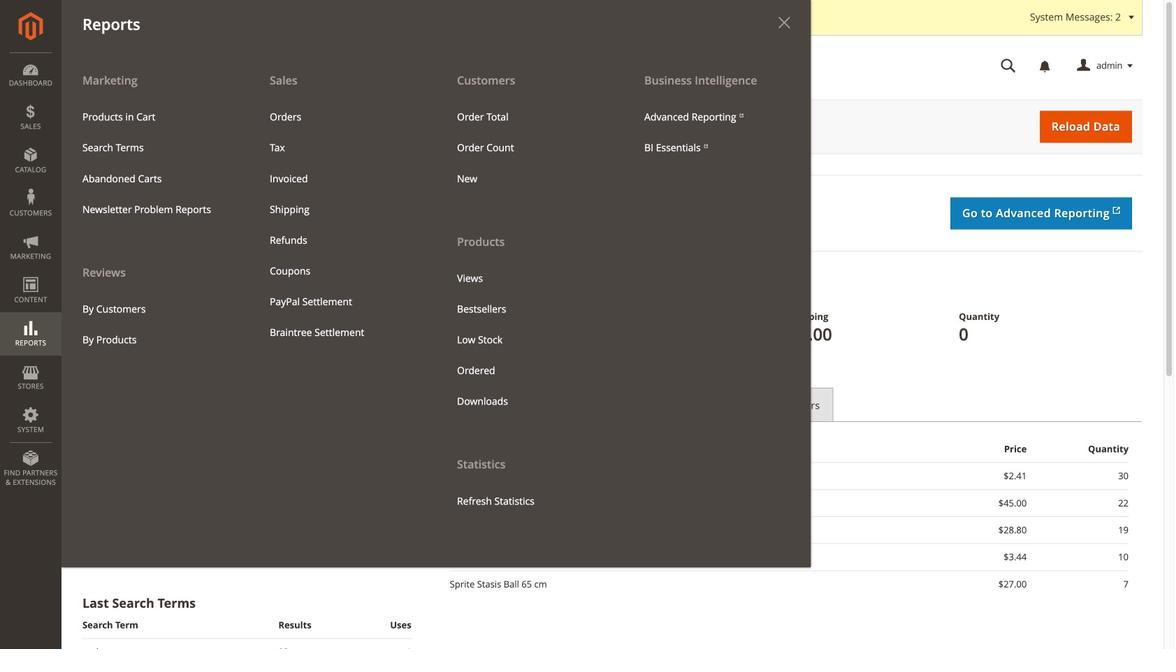 Task type: locate. For each thing, give the bounding box(es) containing it.
menu bar
[[0, 0, 811, 568]]

magento admin panel image
[[19, 12, 43, 41]]

menu
[[62, 64, 811, 568], [62, 64, 249, 356], [436, 64, 624, 517], [72, 102, 238, 225], [259, 102, 426, 348], [447, 102, 613, 194], [634, 102, 801, 163], [447, 263, 613, 417], [72, 294, 238, 356]]



